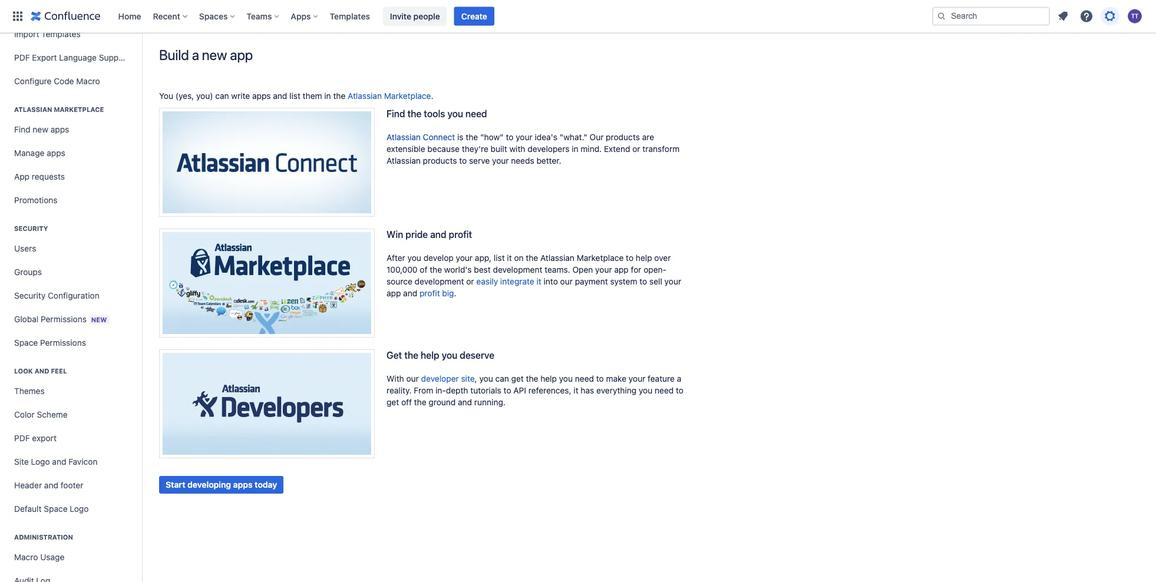 Task type: describe. For each thing, give the bounding box(es) containing it.
has
[[581, 386, 594, 395]]

help inside after you develop your app, list it on the atlassian marketplace to help over 100,000 of the world's best development teams. open your app for open- source development or
[[636, 253, 652, 263]]

find new apps link
[[9, 118, 132, 141]]

the up the api
[[526, 374, 538, 384]]

developer
[[421, 374, 459, 384]]

marketplace inside group
[[54, 106, 104, 113]]

home link
[[115, 7, 145, 26]]

0 horizontal spatial app
[[230, 47, 253, 63]]

profit big link
[[420, 288, 454, 298]]

site
[[461, 374, 475, 384]]

"what."
[[560, 132, 587, 142]]

macro inside configure code macro link
[[76, 76, 100, 86]]

invite
[[390, 11, 411, 21]]

big
[[442, 288, 454, 298]]

your up with
[[516, 132, 533, 142]]

in inside is the "how" to your idea's "what." our products are extensible because they're built with developers in mind. extend or transform atlassian products to serve your needs better.
[[572, 144, 578, 154]]

open-
[[644, 265, 666, 275]]

built
[[491, 144, 507, 154]]

app requests link
[[9, 165, 132, 189]]

1 horizontal spatial .
[[454, 288, 456, 298]]

developers
[[528, 144, 569, 154]]

app
[[14, 172, 30, 181]]

pdf for pdf export
[[14, 433, 30, 443]]

can inside , you can get the help you need to make your feature a reality. from in-depth tutorials to api references, it has everything you need to get off the ground and running.
[[495, 374, 509, 384]]

developing
[[187, 480, 231, 490]]

everything
[[596, 386, 636, 395]]

find new apps
[[14, 125, 69, 134]]

default space logo link
[[9, 497, 132, 521]]

is the "how" to your idea's "what." our products are extensible because they're built with developers in mind. extend or transform atlassian products to serve your needs better.
[[387, 132, 680, 166]]

export
[[32, 53, 57, 62]]

favicon
[[68, 457, 98, 467]]

support
[[99, 53, 129, 62]]

spaces button
[[196, 7, 239, 26]]

off
[[401, 397, 412, 407]]

and inside "link"
[[44, 481, 58, 490]]

reality.
[[387, 386, 412, 395]]

apps inside the find new apps 'link'
[[51, 125, 69, 134]]

spaces
[[199, 11, 228, 21]]

banner containing home
[[0, 0, 1156, 33]]

depth
[[446, 386, 468, 395]]

the down from
[[414, 397, 426, 407]]

your up payment
[[595, 265, 612, 275]]

they're
[[462, 144, 488, 154]]

api
[[513, 386, 526, 395]]

find for find new apps
[[14, 125, 30, 134]]

your inside , you can get the help you need to make your feature a reality. from in-depth tutorials to api references, it has everything you need to get off the ground and running.
[[629, 374, 645, 384]]

get the help you deserve
[[387, 350, 494, 361]]

0 horizontal spatial need
[[465, 108, 487, 119]]

configuration
[[48, 291, 99, 300]]

app requests
[[14, 172, 65, 181]]

manage
[[14, 148, 44, 158]]

from
[[414, 386, 433, 395]]

feature
[[648, 374, 675, 384]]

after you develop your app, list it on the atlassian marketplace to help over 100,000 of the world's best development teams. open your app for open- source development or
[[387, 253, 671, 286]]

configuration group
[[9, 0, 132, 97]]

1 horizontal spatial profit
[[449, 229, 472, 240]]

"how"
[[480, 132, 504, 142]]

to inside into our payment system to sell your app and
[[640, 277, 647, 286]]

into our payment system to sell your app and
[[387, 277, 681, 298]]

extensible
[[387, 144, 425, 154]]

global
[[14, 314, 38, 324]]

macro inside macro usage link
[[14, 552, 38, 562]]

apps inside manage apps link
[[47, 148, 65, 158]]

find for find the tools you need
[[387, 108, 405, 119]]

system
[[610, 277, 637, 286]]

after
[[387, 253, 405, 263]]

your up world's
[[456, 253, 473, 263]]

build a new app
[[159, 47, 253, 63]]

over
[[654, 253, 671, 263]]

new inside 'link'
[[33, 125, 48, 134]]

invite people button
[[383, 7, 447, 26]]

site logo and favicon
[[14, 457, 98, 467]]

space inside look and feel group
[[44, 504, 68, 514]]

are
[[642, 132, 654, 142]]

0 vertical spatial can
[[215, 91, 229, 101]]

groups link
[[9, 260, 132, 284]]

1 horizontal spatial it
[[537, 277, 541, 286]]

templates link
[[326, 7, 373, 26]]

extend
[[604, 144, 630, 154]]

start developing apps today button
[[159, 476, 284, 494]]

security group
[[9, 212, 132, 358]]

atlassian inside is the "how" to your idea's "what." our products are extensible because they're built with developers in mind. extend or transform atlassian products to serve your needs better.
[[387, 156, 421, 166]]

settings icon image
[[1103, 9, 1117, 23]]

the left tools
[[407, 108, 421, 119]]

color
[[14, 410, 35, 420]]

your profile and preferences image
[[1128, 9, 1142, 23]]

global permissions new
[[14, 314, 107, 324]]

site logo and favicon link
[[9, 450, 132, 474]]

export
[[32, 433, 57, 443]]

teams button
[[243, 7, 284, 26]]

0 vertical spatial a
[[192, 47, 199, 63]]

profit big .
[[420, 288, 456, 298]]

today
[[255, 480, 277, 490]]

pdf export language support
[[14, 53, 129, 62]]

source
[[387, 277, 412, 286]]

atlassian marketplace group
[[9, 93, 132, 216]]

pdf for pdf export language support
[[14, 53, 30, 62]]

transform
[[642, 144, 680, 154]]

and right pride
[[430, 229, 446, 240]]

our for into
[[560, 277, 573, 286]]

serve
[[469, 156, 490, 166]]

list inside after you develop your app, list it on the atlassian marketplace to help over 100,000 of the world's best development teams. open your app for open- source development or
[[494, 253, 505, 263]]

100,000
[[387, 265, 418, 275]]

Search field
[[932, 7, 1050, 26]]

or inside is the "how" to your idea's "what." our products are extensible because they're built with developers in mind. extend or transform atlassian products to serve your needs better.
[[632, 144, 640, 154]]

you
[[159, 91, 173, 101]]

apps right write
[[252, 91, 271, 101]]

or inside after you develop your app, list it on the atlassian marketplace to help over 100,000 of the world's best development teams. open your app for open- source development or
[[466, 277, 474, 286]]

promotions
[[14, 195, 57, 205]]

appswitcher icon image
[[11, 9, 25, 23]]

world's
[[444, 265, 472, 275]]

logo inside default space logo link
[[70, 504, 89, 514]]

home
[[118, 11, 141, 21]]

usage
[[40, 552, 64, 562]]

it inside , you can get the help you need to make your feature a reality. from in-depth tutorials to api references, it has everything you need to get off the ground and running.
[[574, 386, 578, 395]]

promotions link
[[9, 189, 132, 212]]

you right ,
[[479, 374, 493, 384]]

your inside into our payment system to sell your app and
[[664, 277, 681, 286]]

feel
[[51, 367, 67, 375]]

(yes,
[[175, 91, 194, 101]]

groups
[[14, 267, 42, 277]]

a inside , you can get the help you need to make your feature a reality. from in-depth tutorials to api references, it has everything you need to get off the ground and running.
[[677, 374, 681, 384]]

permissions for space
[[40, 338, 86, 348]]

win pride and profit
[[387, 229, 472, 240]]

is
[[457, 132, 463, 142]]

you down feature
[[639, 386, 652, 395]]

it inside after you develop your app, list it on the atlassian marketplace to help over 100,000 of the world's best development teams. open your app for open- source development or
[[507, 253, 512, 263]]

requests
[[32, 172, 65, 181]]



Task type: locate. For each thing, give the bounding box(es) containing it.
space permissions link
[[9, 331, 132, 355]]

0 horizontal spatial .
[[431, 91, 433, 101]]

collapse sidebar image
[[128, 39, 154, 62]]

default
[[14, 504, 42, 514]]

1 horizontal spatial new
[[202, 47, 227, 63]]

logo inside site logo and favicon link
[[31, 457, 50, 467]]

0 horizontal spatial find
[[14, 125, 30, 134]]

header
[[14, 481, 42, 490]]

1 pdf from the top
[[14, 53, 30, 62]]

your
[[516, 132, 533, 142], [492, 156, 509, 166], [456, 253, 473, 263], [595, 265, 612, 275], [664, 277, 681, 286], [629, 374, 645, 384]]

tutorials
[[470, 386, 501, 395]]

0 vertical spatial find
[[387, 108, 405, 119]]

2 vertical spatial need
[[655, 386, 674, 395]]

2 horizontal spatial app
[[614, 265, 629, 275]]

teams.
[[545, 265, 570, 275]]

easily integrate it link
[[476, 277, 541, 286]]

notification icon image
[[1056, 9, 1070, 23]]

users
[[14, 244, 36, 253]]

0 horizontal spatial space
[[14, 338, 38, 348]]

pdf inside configuration group
[[14, 53, 30, 62]]

start developing apps today link
[[159, 476, 284, 494]]

new down spaces popup button
[[202, 47, 227, 63]]

products
[[606, 132, 640, 142], [423, 156, 457, 166]]

0 horizontal spatial macro
[[14, 552, 38, 562]]

1 vertical spatial new
[[33, 125, 48, 134]]

mind.
[[581, 144, 602, 154]]

find down atlassian marketplace link
[[387, 108, 405, 119]]

import
[[14, 29, 39, 39]]

security up global
[[14, 291, 45, 300]]

permissions down 'global permissions new'
[[40, 338, 86, 348]]

1 horizontal spatial products
[[606, 132, 640, 142]]

confluence image
[[31, 9, 100, 23], [31, 9, 100, 23]]

1 vertical spatial development
[[415, 277, 464, 286]]

get down reality.
[[387, 397, 399, 407]]

1 vertical spatial security
[[14, 291, 45, 300]]

0 horizontal spatial marketplace
[[54, 106, 104, 113]]

pdf left export
[[14, 433, 30, 443]]

0 vertical spatial need
[[465, 108, 487, 119]]

1 horizontal spatial macro
[[76, 76, 100, 86]]

new up manage apps
[[33, 125, 48, 134]]

0 vertical spatial products
[[606, 132, 640, 142]]

0 vertical spatial help
[[636, 253, 652, 263]]

apps inside start developing apps today button
[[233, 480, 253, 490]]

for
[[631, 265, 641, 275]]

with our developer site
[[387, 374, 475, 384]]

0 vertical spatial development
[[493, 265, 542, 275]]

1 horizontal spatial list
[[494, 253, 505, 263]]

atlassian connect link
[[387, 132, 455, 142]]

atlassian up find new apps at left top
[[14, 106, 52, 113]]

1 horizontal spatial need
[[575, 374, 594, 384]]

security for security configuration
[[14, 291, 45, 300]]

apps up requests
[[47, 148, 65, 158]]

you up the of
[[408, 253, 421, 263]]

need up "how"
[[465, 108, 487, 119]]

or
[[632, 144, 640, 154], [466, 277, 474, 286]]

because
[[427, 144, 460, 154]]

list left them
[[289, 91, 300, 101]]

the right the is
[[466, 132, 478, 142]]

the right them
[[333, 91, 345, 101]]

permissions down security configuration link
[[41, 314, 87, 324]]

macro usage link
[[9, 546, 132, 569]]

1 horizontal spatial a
[[677, 374, 681, 384]]

apps left today
[[233, 480, 253, 490]]

0 vertical spatial app
[[230, 47, 253, 63]]

0 vertical spatial profit
[[449, 229, 472, 240]]

in
[[324, 91, 331, 101], [572, 144, 578, 154]]

1 horizontal spatial our
[[560, 277, 573, 286]]

0 vertical spatial templates
[[330, 11, 370, 21]]

banner
[[0, 0, 1156, 33]]

your down built at the top left of page
[[492, 156, 509, 166]]

connect
[[423, 132, 455, 142]]

0 horizontal spatial profit
[[420, 288, 440, 298]]

and left feel
[[35, 367, 49, 375]]

the inside is the "how" to your idea's "what." our products are extensible because they're built with developers in mind. extend or transform atlassian products to serve your needs better.
[[466, 132, 478, 142]]

a right build
[[192, 47, 199, 63]]

our inside into our payment system to sell your app and
[[560, 277, 573, 286]]

best
[[474, 265, 491, 275]]

0 horizontal spatial new
[[33, 125, 48, 134]]

permissions for global
[[41, 314, 87, 324]]

0 horizontal spatial help
[[421, 350, 439, 361]]

2 vertical spatial help
[[540, 374, 557, 384]]

deserve
[[460, 350, 494, 361]]

the right get
[[404, 350, 418, 361]]

themes link
[[9, 379, 132, 403]]

2 horizontal spatial need
[[655, 386, 674, 395]]

macro left usage
[[14, 552, 38, 562]]

configure
[[14, 76, 52, 86]]

atlassian inside after you develop your app, list it on the atlassian marketplace to help over 100,000 of the world's best development teams. open your app for open- source development or
[[540, 253, 574, 263]]

apps button
[[287, 7, 323, 26]]

1 vertical spatial space
[[44, 504, 68, 514]]

header and footer
[[14, 481, 83, 490]]

1 vertical spatial our
[[406, 374, 419, 384]]

1 horizontal spatial app
[[387, 288, 401, 298]]

logo right site
[[31, 457, 50, 467]]

1 vertical spatial logo
[[70, 504, 89, 514]]

help icon image
[[1079, 9, 1094, 23]]

0 horizontal spatial our
[[406, 374, 419, 384]]

it left on
[[507, 253, 512, 263]]

the right on
[[526, 253, 538, 263]]

a right feature
[[677, 374, 681, 384]]

our down teams.
[[560, 277, 573, 286]]

pdf export link
[[9, 427, 132, 450]]

recent button
[[149, 7, 192, 26]]

you up the developer site link
[[442, 350, 457, 361]]

1 vertical spatial permissions
[[40, 338, 86, 348]]

macro right code
[[76, 76, 100, 86]]

atlassian up teams.
[[540, 253, 574, 263]]

pride
[[406, 229, 428, 240]]

help up for
[[636, 253, 652, 263]]

or right extend
[[632, 144, 640, 154]]

win
[[387, 229, 403, 240]]

global element
[[7, 0, 930, 33]]

atlassian up extensible
[[387, 132, 421, 142]]

development up integrate
[[493, 265, 542, 275]]

2 horizontal spatial marketplace
[[577, 253, 624, 263]]

find
[[387, 108, 405, 119], [14, 125, 30, 134]]

payment
[[575, 277, 608, 286]]

need up has at the bottom of page
[[575, 374, 594, 384]]

macro usage
[[14, 552, 64, 562]]

import templates
[[14, 29, 81, 39]]

help up the 'references,'
[[540, 374, 557, 384]]

1 vertical spatial .
[[454, 288, 456, 298]]

app down source
[[387, 288, 401, 298]]

0 horizontal spatial a
[[192, 47, 199, 63]]

0 horizontal spatial in
[[324, 91, 331, 101]]

space down global
[[14, 338, 38, 348]]

in-
[[435, 386, 446, 395]]

0 horizontal spatial or
[[466, 277, 474, 286]]

you right tools
[[447, 108, 463, 119]]

search image
[[937, 11, 946, 21]]

a
[[192, 47, 199, 63], [677, 374, 681, 384]]

space
[[14, 338, 38, 348], [44, 504, 68, 514]]

macro
[[76, 76, 100, 86], [14, 552, 38, 562]]

apps down atlassian marketplace
[[51, 125, 69, 134]]

1 horizontal spatial templates
[[330, 11, 370, 21]]

app inside into our payment system to sell your app and
[[387, 288, 401, 298]]

1 vertical spatial get
[[387, 397, 399, 407]]

can up tutorials
[[495, 374, 509, 384]]

1 vertical spatial or
[[466, 277, 474, 286]]

app up write
[[230, 47, 253, 63]]

app inside after you develop your app, list it on the atlassian marketplace to help over 100,000 of the world's best development teams. open your app for open- source development or
[[614, 265, 629, 275]]

atlassian marketplace link
[[348, 91, 431, 101]]

2 horizontal spatial help
[[636, 253, 652, 263]]

integrate
[[500, 277, 534, 286]]

1 horizontal spatial logo
[[70, 504, 89, 514]]

marketplace
[[384, 91, 431, 101], [54, 106, 104, 113], [577, 253, 624, 263]]

0 vertical spatial permissions
[[41, 314, 87, 324]]

1 horizontal spatial in
[[572, 144, 578, 154]]

2 vertical spatial it
[[574, 386, 578, 395]]

and left footer
[[44, 481, 58, 490]]

1 vertical spatial help
[[421, 350, 439, 361]]

or down 'best'
[[466, 277, 474, 286]]

running.
[[474, 397, 505, 407]]

0 vertical spatial logo
[[31, 457, 50, 467]]

security up the users
[[14, 225, 48, 232]]

marketplace up the find new apps 'link'
[[54, 106, 104, 113]]

you (yes, you) can write apps and list them in the atlassian marketplace .
[[159, 91, 433, 101]]

administration group
[[9, 521, 132, 582]]

1 vertical spatial can
[[495, 374, 509, 384]]

0 vertical spatial list
[[289, 91, 300, 101]]

atlassian right them
[[348, 91, 382, 101]]

it left has at the bottom of page
[[574, 386, 578, 395]]

new
[[202, 47, 227, 63], [33, 125, 48, 134]]

you up the 'references,'
[[559, 374, 573, 384]]

templates right apps popup button
[[330, 11, 370, 21]]

pdf export
[[14, 433, 57, 443]]

need down feature
[[655, 386, 674, 395]]

2 pdf from the top
[[14, 433, 30, 443]]

security inside security configuration link
[[14, 291, 45, 300]]

1 vertical spatial marketplace
[[54, 106, 104, 113]]

and down depth
[[458, 397, 472, 407]]

0 horizontal spatial templates
[[41, 29, 81, 39]]

0 horizontal spatial development
[[415, 277, 464, 286]]

footer
[[61, 481, 83, 490]]

1 vertical spatial profit
[[420, 288, 440, 298]]

import templates link
[[9, 22, 132, 46]]

list
[[289, 91, 300, 101], [494, 253, 505, 263]]

our up from
[[406, 374, 419, 384]]

atlassian inside group
[[14, 106, 52, 113]]

needs
[[511, 156, 534, 166]]

profit up develop
[[449, 229, 472, 240]]

0 vertical spatial macro
[[76, 76, 100, 86]]

look
[[14, 367, 33, 375]]

0 vertical spatial get
[[511, 374, 524, 384]]

1 horizontal spatial get
[[511, 374, 524, 384]]

atlassian down extensible
[[387, 156, 421, 166]]

0 vertical spatial our
[[560, 277, 573, 286]]

marketplace inside after you develop your app, list it on the atlassian marketplace to help over 100,000 of the world's best development teams. open your app for open- source development or
[[577, 253, 624, 263]]

1 vertical spatial app
[[614, 265, 629, 275]]

atlassian connect
[[387, 132, 455, 142]]

your right the "make"
[[629, 374, 645, 384]]

logo
[[31, 457, 50, 467], [70, 504, 89, 514]]

1 horizontal spatial marketplace
[[384, 91, 431, 101]]

language
[[59, 53, 97, 62]]

administration
[[14, 534, 73, 541]]

1 vertical spatial in
[[572, 144, 578, 154]]

our for with
[[406, 374, 419, 384]]

list right app,
[[494, 253, 505, 263]]

in right them
[[324, 91, 331, 101]]

. down world's
[[454, 288, 456, 298]]

2 horizontal spatial it
[[574, 386, 578, 395]]

and left favicon
[[52, 457, 66, 467]]

get up the api
[[511, 374, 524, 384]]

1 security from the top
[[14, 225, 48, 232]]

templates inside configuration group
[[41, 29, 81, 39]]

1 vertical spatial it
[[537, 277, 541, 286]]

1 horizontal spatial or
[[632, 144, 640, 154]]

help inside , you can get the help you need to make your feature a reality. from in-depth tutorials to api references, it has everything you need to get off the ground and running.
[[540, 374, 557, 384]]

1 vertical spatial list
[[494, 253, 505, 263]]

open
[[572, 265, 593, 275]]

look and feel group
[[9, 355, 132, 524]]

0 vertical spatial in
[[324, 91, 331, 101]]

0 horizontal spatial list
[[289, 91, 300, 101]]

you inside after you develop your app, list it on the atlassian marketplace to help over 100,000 of the world's best development teams. open your app for open- source development or
[[408, 253, 421, 263]]

app up system on the right top of the page
[[614, 265, 629, 275]]

apps
[[252, 91, 271, 101], [51, 125, 69, 134], [47, 148, 65, 158], [233, 480, 253, 490]]

,
[[475, 374, 477, 384]]

can right you)
[[215, 91, 229, 101]]

1 vertical spatial a
[[677, 374, 681, 384]]

2 vertical spatial app
[[387, 288, 401, 298]]

0 horizontal spatial can
[[215, 91, 229, 101]]

app,
[[475, 253, 491, 263]]

security for security
[[14, 225, 48, 232]]

space down header and footer
[[44, 504, 68, 514]]

to inside after you develop your app, list it on the atlassian marketplace to help over 100,000 of the world's best development teams. open your app for open- source development or
[[626, 253, 633, 263]]

, you can get the help you need to make your feature a reality. from in-depth tutorials to api references, it has everything you need to get off the ground and running.
[[387, 374, 683, 407]]

and inside into our payment system to sell your app and
[[403, 288, 417, 298]]

marketplace up open
[[577, 253, 624, 263]]

1 horizontal spatial space
[[44, 504, 68, 514]]

look and feel
[[14, 367, 67, 375]]

security configuration
[[14, 291, 99, 300]]

products up extend
[[606, 132, 640, 142]]

build
[[159, 47, 189, 63]]

0 horizontal spatial products
[[423, 156, 457, 166]]

0 vertical spatial or
[[632, 144, 640, 154]]

0 vertical spatial it
[[507, 253, 512, 263]]

and inside , you can get the help you need to make your feature a reality. from in-depth tutorials to api references, it has everything you need to get off the ground and running.
[[458, 397, 472, 407]]

0 vertical spatial space
[[14, 338, 38, 348]]

1 vertical spatial need
[[575, 374, 594, 384]]

products down because
[[423, 156, 457, 166]]

with
[[509, 144, 525, 154]]

better.
[[536, 156, 561, 166]]

and left them
[[273, 91, 287, 101]]

manage apps
[[14, 148, 65, 158]]

templates up pdf export language support link
[[41, 29, 81, 39]]

2 security from the top
[[14, 291, 45, 300]]

. up tools
[[431, 91, 433, 101]]

development up profit big .
[[415, 277, 464, 286]]

1 horizontal spatial development
[[493, 265, 542, 275]]

profit left big
[[420, 288, 440, 298]]

find up manage
[[14, 125, 30, 134]]

in down ""what.""
[[572, 144, 578, 154]]

and down source
[[403, 288, 417, 298]]

logo down footer
[[70, 504, 89, 514]]

2 vertical spatial marketplace
[[577, 253, 624, 263]]

1 vertical spatial pdf
[[14, 433, 30, 443]]

manage apps link
[[9, 141, 132, 165]]

1 vertical spatial macro
[[14, 552, 38, 562]]

header and footer link
[[9, 474, 132, 497]]

marketplace up tools
[[384, 91, 431, 101]]

code
[[54, 76, 74, 86]]

1 horizontal spatial help
[[540, 374, 557, 384]]

1 horizontal spatial can
[[495, 374, 509, 384]]

1 horizontal spatial find
[[387, 108, 405, 119]]

pdf left export on the top
[[14, 53, 30, 62]]

0 vertical spatial new
[[202, 47, 227, 63]]

new
[[91, 316, 107, 323]]

the down develop
[[430, 265, 442, 275]]

0 horizontal spatial it
[[507, 253, 512, 263]]

0 vertical spatial pdf
[[14, 53, 30, 62]]

you
[[447, 108, 463, 119], [408, 253, 421, 263], [442, 350, 457, 361], [479, 374, 493, 384], [559, 374, 573, 384], [639, 386, 652, 395]]

0 vertical spatial .
[[431, 91, 433, 101]]

1 vertical spatial templates
[[41, 29, 81, 39]]

app
[[230, 47, 253, 63], [614, 265, 629, 275], [387, 288, 401, 298]]

space inside security group
[[14, 338, 38, 348]]

find inside 'link'
[[14, 125, 30, 134]]

pdf inside look and feel group
[[14, 433, 30, 443]]

your right "sell"
[[664, 277, 681, 286]]

1 vertical spatial find
[[14, 125, 30, 134]]

0 vertical spatial marketplace
[[384, 91, 431, 101]]

our
[[560, 277, 573, 286], [406, 374, 419, 384]]

templates inside global element
[[330, 11, 370, 21]]

it left into
[[537, 277, 541, 286]]

help up with our developer site
[[421, 350, 439, 361]]



Task type: vqa. For each thing, say whether or not it's contained in the screenshot.
your profile and settings image
no



